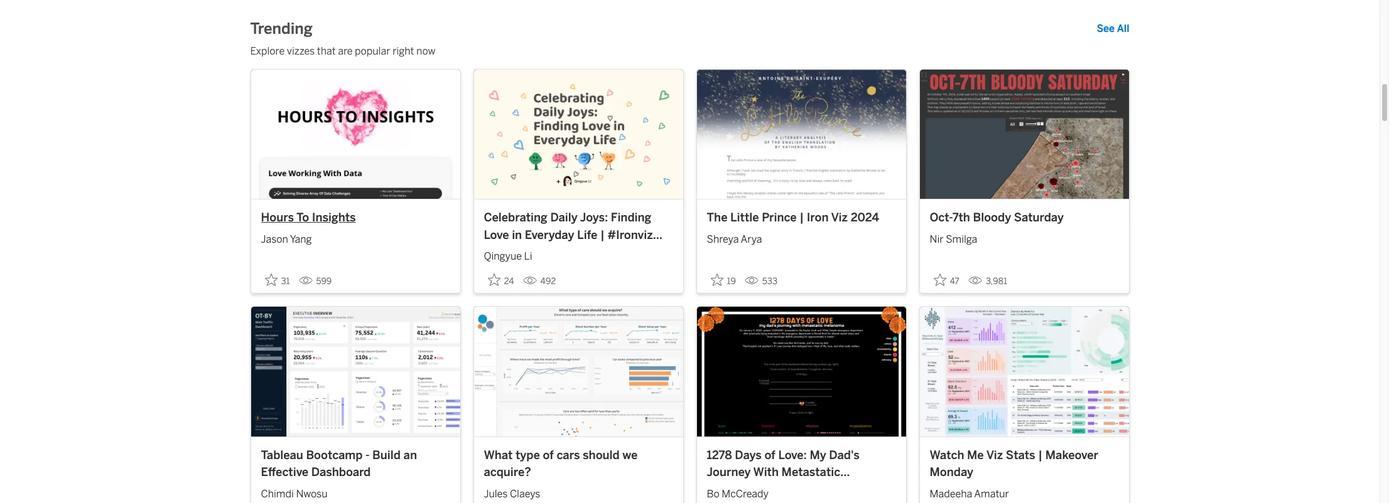 Task type: vqa. For each thing, say whether or not it's contained in the screenshot.
Sort Descending image
no



Task type: describe. For each thing, give the bounding box(es) containing it.
0 horizontal spatial viz
[[831, 211, 848, 225]]

right
[[393, 45, 414, 57]]

madeeha amatur
[[930, 488, 1009, 500]]

add favorite button for the little prince | iron viz 2024
[[707, 270, 740, 291]]

workbook thumbnail image for me
[[920, 307, 1129, 437]]

life
[[577, 228, 598, 242]]

| inside celebrating daily joys: finding love in everyday life | #ironviz 2024_qingyue
[[600, 228, 605, 242]]

3,981
[[986, 277, 1007, 287]]

2024
[[851, 211, 879, 225]]

to
[[296, 211, 309, 225]]

bo mccready link
[[707, 482, 896, 502]]

533
[[762, 277, 778, 287]]

metastatic
[[782, 466, 840, 480]]

everyday
[[525, 228, 574, 242]]

dad's
[[829, 449, 860, 463]]

are
[[338, 45, 353, 57]]

monday
[[930, 466, 974, 480]]

bo mccready
[[707, 488, 769, 500]]

bo
[[707, 488, 720, 500]]

journey
[[707, 466, 751, 480]]

workbook thumbnail image for bootcamp
[[251, 307, 460, 437]]

explore vizzes that are popular right now element
[[250, 44, 1130, 59]]

days
[[735, 449, 762, 463]]

arya
[[741, 233, 762, 245]]

Add Favorite button
[[261, 270, 294, 291]]

that
[[317, 45, 336, 57]]

an
[[404, 449, 417, 463]]

what
[[484, 449, 513, 463]]

0 vertical spatial |
[[800, 211, 804, 225]]

chimdi nwosu link
[[261, 482, 450, 502]]

acquire?
[[484, 466, 531, 480]]

celebrating
[[484, 211, 548, 225]]

trending heading
[[250, 19, 313, 39]]

jason yang link
[[261, 227, 450, 247]]

celebrating daily joys: finding love in everyday life | #ironviz 2024_qingyue
[[484, 211, 653, 260]]

see all link
[[1097, 21, 1130, 36]]

workbook thumbnail image for daily
[[474, 70, 683, 199]]

cars
[[557, 449, 580, 463]]

-
[[365, 449, 370, 463]]

my
[[810, 449, 826, 463]]

chimdi
[[261, 488, 294, 500]]

celebrating daily joys: finding love in everyday life | #ironviz 2024_qingyue link
[[484, 210, 673, 260]]

workbook thumbnail image for type
[[474, 307, 683, 437]]

should
[[583, 449, 620, 463]]

mccready
[[722, 488, 769, 500]]

#ironviz
[[608, 228, 653, 242]]

shreya
[[707, 233, 739, 245]]

2023)
[[821, 483, 854, 497]]

add favorite button for celebrating daily joys: finding love in everyday life | #ironviz 2024_qingyue
[[484, 270, 518, 291]]

(#ironviz
[[767, 483, 819, 497]]

533 views element
[[740, 272, 783, 292]]

the little prince | iron viz 2024 link
[[707, 210, 896, 227]]

saturday
[[1014, 211, 1064, 225]]

qingyue li link
[[484, 244, 673, 265]]

watch
[[930, 449, 964, 463]]

of for type
[[543, 449, 554, 463]]

see
[[1097, 23, 1115, 34]]

see all trending element
[[1097, 21, 1130, 36]]

now
[[416, 45, 435, 57]]

li
[[524, 251, 532, 263]]

oct-7th bloody saturday
[[930, 211, 1064, 225]]

madeeha amatur link
[[930, 482, 1119, 502]]

the little prince | iron viz 2024
[[707, 211, 879, 225]]

qingyue li
[[484, 251, 532, 263]]

the
[[707, 211, 728, 225]]



Task type: locate. For each thing, give the bounding box(es) containing it.
amatur
[[974, 488, 1009, 500]]

‫nir smilga‬‎ link
[[930, 227, 1119, 247]]

1 horizontal spatial of
[[765, 449, 776, 463]]

with
[[753, 466, 779, 480]]

claeys
[[510, 488, 540, 500]]

viz
[[831, 211, 848, 225], [986, 449, 1003, 463]]

| inside watch me viz stats | makeover monday
[[1038, 449, 1043, 463]]

2 vertical spatial |
[[1038, 449, 1043, 463]]

love:
[[778, 449, 807, 463]]

type
[[516, 449, 540, 463]]

explore
[[250, 45, 285, 57]]

see all
[[1097, 23, 1130, 34]]

31
[[281, 277, 290, 287]]

jules
[[484, 488, 508, 500]]

insights
[[312, 211, 356, 225]]

what type of cars should we acquire?
[[484, 449, 638, 480]]

explore vizzes that are popular right now
[[250, 45, 435, 57]]

1 of from the left
[[543, 449, 554, 463]]

599
[[316, 277, 332, 287]]

iron
[[807, 211, 829, 225]]

add favorite button containing 24
[[484, 270, 518, 291]]

24
[[504, 277, 514, 287]]

2 horizontal spatial |
[[1038, 449, 1043, 463]]

add favorite button down shreya
[[707, 270, 740, 291]]

finding
[[611, 211, 651, 225]]

‫nir
[[930, 233, 944, 245]]

of left cars
[[543, 449, 554, 463]]

‫nir smilga‬‎
[[930, 233, 977, 245]]

1 vertical spatial |
[[600, 228, 605, 242]]

all
[[1117, 23, 1130, 34]]

bloody
[[973, 211, 1011, 225]]

what type of cars should we acquire? link
[[484, 448, 673, 482]]

workbook thumbnail image
[[251, 70, 460, 199], [474, 70, 683, 199], [697, 70, 906, 199], [920, 70, 1129, 199], [251, 307, 460, 437], [474, 307, 683, 437], [697, 307, 906, 437], [920, 307, 1129, 437]]

workbook thumbnail image for days
[[697, 307, 906, 437]]

little
[[730, 211, 759, 225]]

492
[[540, 277, 556, 287]]

0 horizontal spatial add favorite button
[[484, 270, 518, 291]]

of
[[543, 449, 554, 463], [765, 449, 776, 463]]

| right life
[[600, 228, 605, 242]]

prince
[[762, 211, 797, 225]]

hours to insights link
[[261, 210, 450, 227]]

1278 days of love: my dad's journey with metastatic melanoma (#ironviz 2023) link
[[707, 448, 896, 497]]

0 vertical spatial viz
[[831, 211, 848, 225]]

hours to insights
[[261, 211, 356, 225]]

of for days
[[765, 449, 776, 463]]

oct-
[[930, 211, 953, 225]]

jules claeys link
[[484, 482, 673, 502]]

shreya arya link
[[707, 227, 896, 247]]

2 add favorite button from the left
[[707, 270, 740, 291]]

|
[[800, 211, 804, 225], [600, 228, 605, 242], [1038, 449, 1043, 463]]

3,981 views element
[[963, 272, 1012, 292]]

492 views element
[[518, 272, 561, 292]]

1 horizontal spatial |
[[800, 211, 804, 225]]

1278
[[707, 449, 732, 463]]

qingyue
[[484, 251, 522, 263]]

madeeha
[[930, 488, 972, 500]]

of inside 1278 days of love: my dad's journey with metastatic melanoma (#ironviz 2023)
[[765, 449, 776, 463]]

viz right me
[[986, 449, 1003, 463]]

bootcamp
[[306, 449, 363, 463]]

stats
[[1006, 449, 1035, 463]]

workbook thumbnail image for to
[[251, 70, 460, 199]]

| right stats on the bottom right
[[1038, 449, 1043, 463]]

599 views element
[[294, 272, 337, 292]]

add favorite button down qingyue
[[484, 270, 518, 291]]

1 vertical spatial viz
[[986, 449, 1003, 463]]

2 of from the left
[[765, 449, 776, 463]]

0 horizontal spatial of
[[543, 449, 554, 463]]

makeover
[[1046, 449, 1098, 463]]

melanoma
[[707, 483, 764, 497]]

of inside what type of cars should we acquire?
[[543, 449, 554, 463]]

1 horizontal spatial add favorite button
[[707, 270, 740, 291]]

viz right iron
[[831, 211, 848, 225]]

popular
[[355, 45, 390, 57]]

nwosu
[[296, 488, 328, 500]]

of up with
[[765, 449, 776, 463]]

7th
[[953, 211, 970, 225]]

| left iron
[[800, 211, 804, 225]]

2024_qingyue
[[484, 246, 564, 260]]

tableau
[[261, 449, 303, 463]]

47
[[950, 277, 960, 287]]

viz inside watch me viz stats | makeover monday
[[986, 449, 1003, 463]]

1278 days of love: my dad's journey with metastatic melanoma (#ironviz 2023)
[[707, 449, 860, 497]]

daily
[[550, 211, 578, 225]]

Add Favorite button
[[484, 270, 518, 291], [707, 270, 740, 291]]

shreya arya
[[707, 233, 762, 245]]

watch me viz stats | makeover monday link
[[930, 448, 1119, 482]]

workbook thumbnail image for 7th
[[920, 70, 1129, 199]]

effective
[[261, 466, 308, 480]]

workbook thumbnail image for little
[[697, 70, 906, 199]]

19
[[727, 277, 736, 287]]

1 add favorite button from the left
[[484, 270, 518, 291]]

trending
[[250, 19, 313, 38]]

in
[[512, 228, 522, 242]]

joys:
[[580, 211, 608, 225]]

chimdi nwosu
[[261, 488, 328, 500]]

oct-7th bloody saturday link
[[930, 210, 1119, 227]]

tableau bootcamp - build an effective dashboard
[[261, 449, 417, 480]]

Add Favorite button
[[930, 270, 963, 291]]

dashboard
[[311, 466, 371, 480]]

0 horizontal spatial |
[[600, 228, 605, 242]]

jason
[[261, 233, 288, 245]]

watch me viz stats | makeover monday
[[930, 449, 1098, 480]]

smilga‬‎
[[946, 233, 977, 245]]

hours
[[261, 211, 294, 225]]

1 horizontal spatial viz
[[986, 449, 1003, 463]]

jason yang
[[261, 233, 312, 245]]

tableau bootcamp - build an effective dashboard link
[[261, 448, 450, 482]]

jules claeys
[[484, 488, 540, 500]]

vizzes
[[287, 45, 315, 57]]

we
[[623, 449, 638, 463]]

add favorite button containing 19
[[707, 270, 740, 291]]



